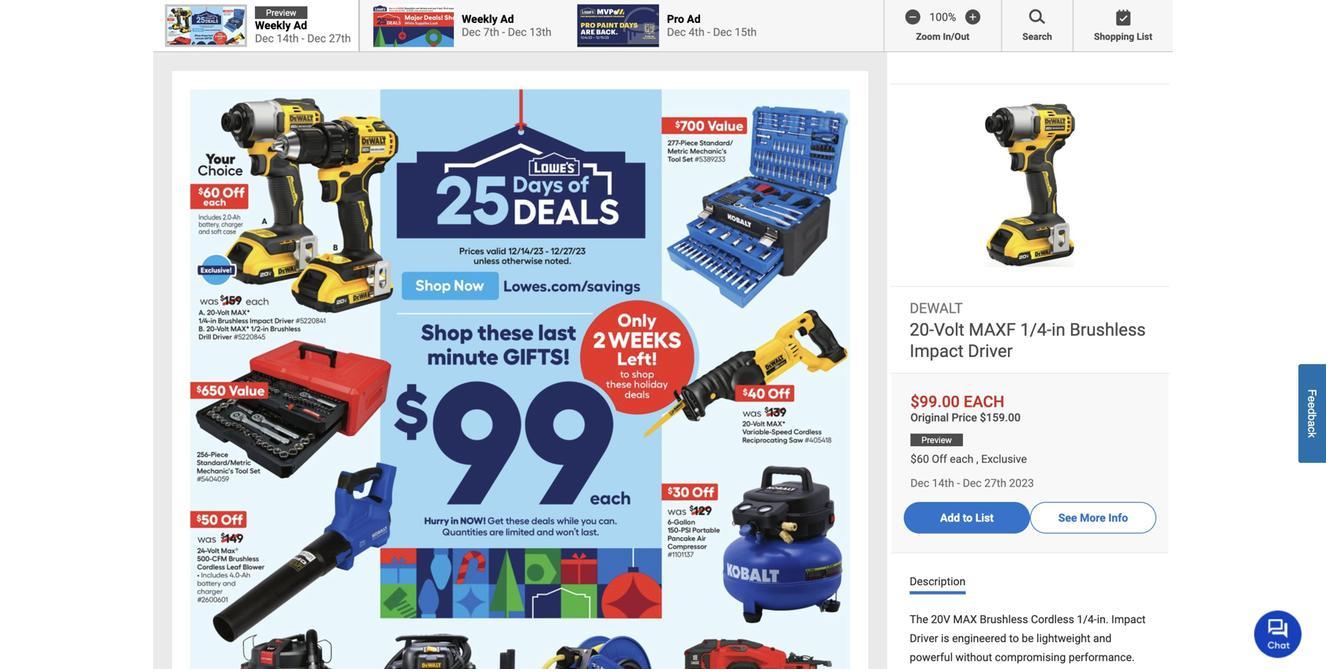 Task type: vqa. For each thing, say whether or not it's contained in the screenshot.
F e e d b a c k
yes



Task type: describe. For each thing, give the bounding box(es) containing it.
chat invite button image
[[1255, 610, 1303, 658]]

f e e d b a c k button
[[1299, 364, 1327, 463]]

1 e from the top
[[1307, 396, 1319, 402]]

b
[[1307, 415, 1319, 421]]

c
[[1307, 427, 1319, 432]]

f
[[1307, 389, 1319, 396]]



Task type: locate. For each thing, give the bounding box(es) containing it.
d
[[1307, 408, 1319, 415]]

e
[[1307, 396, 1319, 402], [1307, 402, 1319, 408]]

k
[[1307, 432, 1319, 438]]

a
[[1307, 421, 1319, 427]]

f e e d b a c k
[[1307, 389, 1319, 438]]

e up b
[[1307, 402, 1319, 408]]

e up d in the bottom right of the page
[[1307, 396, 1319, 402]]

2 e from the top
[[1307, 402, 1319, 408]]



